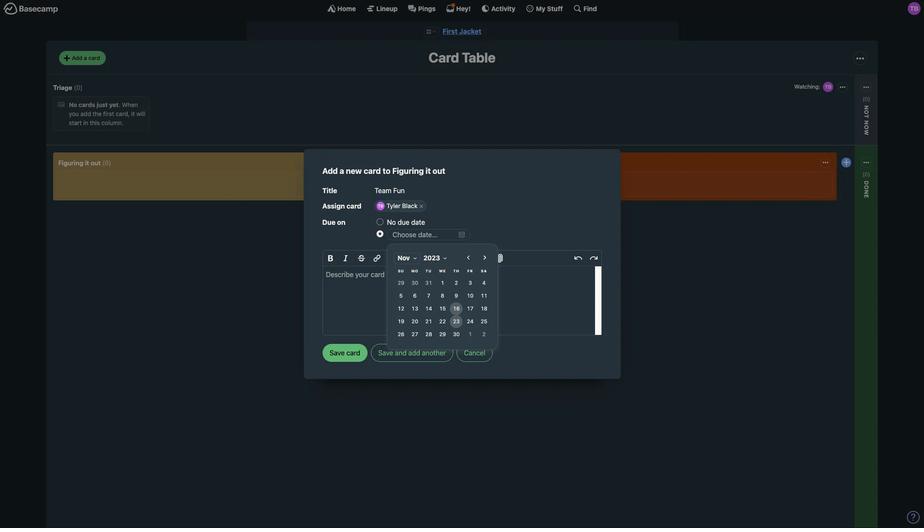 Task type: vqa. For each thing, say whether or not it's contained in the screenshot.


Task type: locate. For each thing, give the bounding box(es) containing it.
1 vertical spatial 1 button
[[464, 328, 477, 341]]

add a new card to figuring it out
[[323, 166, 445, 176]]

0 horizontal spatial 2 button
[[450, 277, 463, 290]]

we
[[439, 269, 446, 273]]

e
[[864, 195, 870, 198]]

cards
[[79, 101, 95, 109]]

15 button
[[436, 303, 449, 316]]

0 horizontal spatial tyler black image
[[423, 175, 435, 187]]

Describe your card here… text field
[[323, 267, 602, 335]]

27 button
[[409, 328, 422, 341]]

dialog containing nov
[[387, 241, 524, 355]]

23
[[453, 318, 460, 325]]

switch accounts image
[[3, 2, 58, 15]]

1 for 1 button to the top
[[441, 280, 445, 286]]

0 vertical spatial 1
[[441, 280, 445, 286]]

1 horizontal spatial 1 button
[[464, 328, 477, 341]]

add right and
[[409, 349, 420, 357]]

1 vertical spatial add
[[323, 166, 338, 176]]

t
[[864, 115, 870, 119]]

color it brown image
[[394, 215, 401, 222]]

(0) right 'figuring it out' link
[[102, 159, 111, 167]]

0 vertical spatial a
[[84, 54, 87, 61]]

None submit
[[810, 123, 870, 133], [375, 188, 435, 199], [810, 198, 870, 209], [375, 245, 435, 255], [375, 271, 435, 281], [375, 281, 435, 292], [323, 344, 368, 362], [810, 123, 870, 133], [375, 188, 435, 199], [810, 198, 870, 209], [375, 245, 435, 255], [375, 271, 435, 281], [375, 281, 435, 292], [323, 344, 368, 362]]

triage (0)
[[53, 83, 83, 91]]

1 vertical spatial add
[[409, 349, 420, 357]]

it up × 'link'
[[426, 166, 431, 176]]

rename link
[[375, 260, 435, 271]]

su
[[398, 269, 405, 273]]

1 horizontal spatial no
[[387, 218, 396, 226]]

11
[[481, 293, 488, 299]]

jacket
[[459, 27, 482, 35]]

0 vertical spatial add
[[72, 54, 82, 61]]

0 horizontal spatial add
[[81, 110, 91, 118]]

0 horizontal spatial it
[[85, 159, 89, 167]]

it down in
[[85, 159, 89, 167]]

0 vertical spatial 2
[[455, 280, 458, 286]]

19 button
[[395, 316, 408, 328]]

1 vertical spatial no
[[387, 218, 396, 226]]

22
[[440, 318, 446, 325]]

n down t
[[864, 120, 870, 125]]

d o n e
[[864, 181, 870, 198]]

my stuff button
[[526, 4, 563, 13]]

23 button
[[450, 316, 463, 328]]

1 horizontal spatial a
[[340, 166, 344, 176]]

7
[[427, 293, 431, 299]]

1 button down we
[[436, 277, 449, 290]]

1 vertical spatial 30 button
[[450, 328, 463, 341]]

8 button
[[436, 290, 449, 303]]

dialog inside "add it to the schedule?" 'option group'
[[387, 241, 524, 355]]

add up title
[[323, 166, 338, 176]]

figuring
[[58, 159, 83, 167], [392, 166, 424, 176]]

16
[[453, 306, 460, 312]]

w
[[864, 130, 870, 136]]

1 horizontal spatial 29
[[440, 331, 446, 338]]

lineup link
[[366, 4, 398, 13]]

color it yellow image
[[386, 206, 392, 212]]

add up in
[[81, 110, 91, 118]]

18
[[481, 306, 488, 312]]

0 vertical spatial n
[[864, 120, 870, 125]]

stuff
[[547, 5, 563, 12]]

assign card
[[323, 202, 362, 210]]

1 vertical spatial a
[[340, 166, 344, 176]]

color it purple image
[[420, 206, 427, 212]]

2 vertical spatial watching:
[[812, 188, 840, 195]]

lineup
[[377, 5, 398, 12]]

a
[[84, 54, 87, 61], [340, 166, 344, 176]]

card
[[88, 54, 100, 61], [364, 166, 381, 176], [347, 202, 362, 210], [390, 231, 402, 238]]

0 vertical spatial tyler black image
[[822, 81, 834, 93]]

1 horizontal spatial add
[[409, 349, 420, 357]]

0 horizontal spatial add
[[72, 54, 82, 61]]

1 horizontal spatial 30 button
[[450, 328, 463, 341]]

figuring down start
[[58, 159, 83, 167]]

1 horizontal spatial 1
[[469, 331, 472, 338]]

30 down mo
[[412, 280, 419, 286]]

add inside add card 'link'
[[377, 231, 388, 238]]

29 button down su
[[395, 277, 408, 290]]

0 horizontal spatial 30 button
[[409, 277, 422, 290]]

no for no due date
[[387, 218, 396, 226]]

7 button
[[423, 290, 435, 303]]

. when you add the first card, it will start in this column.
[[69, 101, 145, 127]]

n down d
[[864, 190, 870, 195]]

30 button down 23
[[450, 328, 463, 341]]

1 vertical spatial 2 button
[[478, 328, 491, 341]]

(0)
[[74, 83, 83, 91], [863, 95, 870, 102], [102, 159, 111, 167], [863, 171, 870, 178]]

0 horizontal spatial 1 button
[[436, 277, 449, 290]]

to
[[383, 166, 391, 176]]

4
[[483, 280, 486, 286]]

0 horizontal spatial a
[[84, 54, 87, 61]]

o up the w
[[864, 110, 870, 115]]

add for add a card
[[72, 54, 82, 61]]

13
[[412, 306, 419, 312]]

0 vertical spatial no
[[69, 101, 77, 109]]

28
[[426, 331, 432, 338]]

1 o from the top
[[864, 110, 870, 115]]

triage
[[53, 83, 72, 91]]

31
[[426, 280, 432, 286]]

30 for 30 button to the right
[[453, 331, 460, 338]]

tyler black image
[[822, 81, 834, 93], [423, 175, 435, 187]]

2 vertical spatial o
[[864, 185, 870, 190]]

21
[[426, 318, 432, 325]]

30 down 23 button
[[453, 331, 460, 338]]

2 down 25 button
[[483, 331, 486, 338]]

26
[[398, 331, 405, 338]]

29 button
[[395, 277, 408, 290], [436, 328, 449, 341]]

when
[[122, 101, 138, 109]]

1 horizontal spatial 30
[[453, 331, 460, 338]]

add up triage (0)
[[72, 54, 82, 61]]

0 horizontal spatial 29 button
[[395, 277, 408, 290]]

30 for top 30 button
[[412, 280, 419, 286]]

0 horizontal spatial no
[[69, 101, 77, 109]]

no up you
[[69, 101, 77, 109]]

Type a card title… text field
[[375, 184, 602, 197]]

0 vertical spatial 30
[[412, 280, 419, 286]]

activity
[[492, 5, 516, 12]]

0 horizontal spatial 30
[[412, 280, 419, 286]]

29 down su
[[398, 280, 405, 286]]

add inside button
[[409, 349, 420, 357]]

(0) up n
[[863, 95, 870, 102]]

just
[[97, 101, 108, 109]]

1 horizontal spatial 29 button
[[436, 328, 449, 341]]

card
[[429, 49, 459, 66]]

1 vertical spatial n
[[864, 190, 870, 195]]

2 button down 25
[[478, 328, 491, 341]]

0 vertical spatial o
[[864, 110, 870, 115]]

dialog
[[387, 241, 524, 355]]

×
[[419, 202, 424, 210]]

1 vertical spatial o
[[864, 125, 870, 130]]

the
[[93, 110, 102, 118]]

1 horizontal spatial it
[[131, 110, 135, 118]]

0 vertical spatial add
[[81, 110, 91, 118]]

add a card
[[72, 54, 100, 61]]

1 down 24 button
[[469, 331, 472, 338]]

12 button
[[395, 303, 408, 316]]

add inside add a card link
[[72, 54, 82, 61]]

o for n o t n o w
[[864, 110, 870, 115]]

17 button
[[464, 303, 477, 316]]

figuring right to
[[392, 166, 424, 176]]

2 down th
[[455, 280, 458, 286]]

it
[[131, 110, 135, 118], [85, 159, 89, 167], [426, 166, 431, 176]]

add for add card
[[377, 231, 388, 238]]

1 vertical spatial 1
[[469, 331, 472, 338]]

1 horizontal spatial add
[[323, 166, 338, 176]]

3 o from the top
[[864, 185, 870, 190]]

color it red image
[[403, 206, 410, 212]]

29 down 22 button
[[440, 331, 446, 338]]

no inside "add it to the schedule?" 'option group'
[[387, 218, 396, 226]]

2 horizontal spatial it
[[426, 166, 431, 176]]

watching:
[[795, 83, 821, 90], [377, 178, 405, 185], [812, 188, 840, 195]]

card table
[[429, 49, 496, 66]]

1 horizontal spatial out
[[433, 166, 445, 176]]

2 vertical spatial add
[[377, 231, 388, 238]]

25
[[481, 318, 488, 325]]

no right color it blue icon
[[387, 218, 396, 226]]

25 button
[[478, 316, 491, 328]]

1 horizontal spatial 2
[[483, 331, 486, 338]]

date
[[411, 218, 425, 226]]

30 button down mo
[[409, 277, 422, 290]]

29 button down '22'
[[436, 328, 449, 341]]

pings button
[[408, 4, 436, 13]]

0 vertical spatial 1 button
[[436, 277, 449, 290]]

0 horizontal spatial 2
[[455, 280, 458, 286]]

color it white image
[[377, 206, 384, 212]]

0 horizontal spatial 1
[[441, 280, 445, 286]]

add for add a new card to figuring it out
[[323, 166, 338, 176]]

o for d o n e
[[864, 185, 870, 190]]

th
[[454, 269, 460, 273]]

2 horizontal spatial add
[[377, 231, 388, 238]]

tyler black ×
[[387, 202, 424, 210]]

1 vertical spatial 29 button
[[436, 328, 449, 341]]

0 horizontal spatial 29
[[398, 280, 405, 286]]

color it orange image
[[394, 206, 401, 212]]

it left will
[[131, 110, 135, 118]]

0 horizontal spatial out
[[91, 159, 101, 167]]

assign
[[323, 202, 345, 210]]

o down t
[[864, 125, 870, 130]]

sa
[[481, 269, 487, 273]]

0 vertical spatial 29 button
[[395, 277, 408, 290]]

1 button down the 24 on the right bottom
[[464, 328, 477, 341]]

first
[[103, 110, 114, 118]]

1 vertical spatial 30
[[453, 331, 460, 338]]

1 vertical spatial 2
[[483, 331, 486, 338]]

fr
[[468, 269, 473, 273]]

o up the e
[[864, 185, 870, 190]]

mo
[[412, 269, 419, 273]]

2 button down th
[[450, 277, 463, 290]]

on
[[337, 218, 346, 226]]

1 horizontal spatial figuring
[[392, 166, 424, 176]]

add down color it blue icon
[[377, 231, 388, 238]]

2
[[455, 280, 458, 286], [483, 331, 486, 338]]

yet
[[109, 101, 119, 109]]

1 down we
[[441, 280, 445, 286]]

rename
[[377, 262, 400, 269]]

option group
[[375, 203, 435, 224]]

due
[[323, 218, 336, 226]]

1 horizontal spatial tyler black image
[[822, 81, 834, 93]]

1 vertical spatial 29
[[440, 331, 446, 338]]



Task type: describe. For each thing, give the bounding box(es) containing it.
save and add another
[[378, 349, 446, 357]]

0 vertical spatial 30 button
[[409, 277, 422, 290]]

you
[[69, 110, 79, 118]]

this
[[90, 119, 100, 127]]

find button
[[573, 4, 597, 13]]

27
[[412, 331, 419, 338]]

color it green image
[[386, 215, 392, 222]]

due
[[398, 218, 410, 226]]

0 vertical spatial 29
[[398, 280, 405, 286]]

Choose date… field
[[387, 229, 471, 241]]

1 horizontal spatial 2 button
[[478, 328, 491, 341]]

title
[[323, 187, 337, 194]]

d
[[864, 181, 870, 185]]

1 for the bottommost 1 button
[[469, 331, 472, 338]]

card inside 'link'
[[390, 231, 402, 238]]

card,
[[116, 110, 130, 118]]

2 o from the top
[[864, 125, 870, 130]]

.
[[119, 101, 120, 109]]

tyler black image
[[908, 2, 921, 15]]

1 n from the top
[[864, 120, 870, 125]]

21 button
[[423, 316, 435, 328]]

color it pink image
[[411, 206, 418, 212]]

24 button
[[464, 316, 477, 328]]

5
[[400, 293, 403, 299]]

add inside '. when you add the first card, it will start in this column.'
[[81, 110, 91, 118]]

nov
[[398, 254, 410, 262]]

10 button
[[464, 290, 477, 303]]

a for card
[[84, 54, 87, 61]]

add card link
[[375, 229, 435, 240]]

column.
[[102, 119, 124, 127]]

it inside '. when you add the first card, it will start in this column.'
[[131, 110, 135, 118]]

18 button
[[478, 303, 491, 316]]

24
[[467, 318, 474, 325]]

15
[[440, 306, 446, 312]]

9 button
[[450, 290, 463, 303]]

in
[[83, 119, 88, 127]]

20 button
[[409, 316, 422, 328]]

first jacket link
[[443, 27, 482, 35]]

a for new
[[340, 166, 344, 176]]

add card
[[377, 231, 402, 238]]

0 vertical spatial 2 button
[[450, 277, 463, 290]]

color it blue image
[[377, 215, 384, 222]]

n
[[864, 105, 870, 110]]

31 button
[[423, 277, 435, 290]]

Type names to assign… text field
[[427, 200, 602, 212]]

22 button
[[436, 316, 449, 328]]

0 horizontal spatial figuring
[[58, 159, 83, 167]]

10
[[467, 293, 474, 299]]

5 button
[[395, 290, 408, 303]]

home
[[338, 5, 356, 12]]

activity link
[[481, 4, 516, 13]]

(0) right the triage link
[[74, 83, 83, 91]]

hey!
[[456, 5, 471, 12]]

hey! button
[[446, 4, 471, 13]]

no for no cards just yet
[[69, 101, 77, 109]]

new
[[346, 166, 362, 176]]

tyler
[[387, 202, 401, 210]]

main element
[[0, 0, 924, 17]]

my
[[536, 5, 546, 12]]

6 button
[[409, 290, 422, 303]]

n o t n o w
[[864, 105, 870, 136]]

8
[[441, 293, 445, 299]]

1 vertical spatial tyler black image
[[423, 175, 435, 187]]

due on
[[323, 218, 346, 226]]

home link
[[327, 4, 356, 13]]

cancel link
[[457, 344, 493, 362]]

3 button
[[464, 277, 477, 290]]

another
[[422, 349, 446, 357]]

add it to the schedule? option group
[[377, 216, 602, 355]]

black
[[402, 202, 418, 210]]

find
[[584, 5, 597, 12]]

no cards just yet
[[69, 101, 119, 109]]

will
[[136, 110, 145, 118]]

triage link
[[53, 83, 72, 91]]

1 vertical spatial watching:
[[377, 178, 405, 185]]

save
[[378, 349, 393, 357]]

14 button
[[423, 303, 435, 316]]

11 button
[[478, 290, 491, 303]]

26 button
[[395, 328, 408, 341]]

start
[[69, 119, 82, 127]]

figuring it out link
[[58, 159, 101, 167]]

0 vertical spatial watching:
[[795, 83, 821, 90]]

4 button
[[478, 277, 491, 290]]

28 button
[[423, 328, 435, 341]]

2 n from the top
[[864, 190, 870, 195]]

2023
[[424, 254, 440, 262]]

16 button
[[450, 303, 463, 316]]

3
[[469, 280, 472, 286]]

no due date
[[387, 218, 425, 226]]

(0) up d
[[863, 171, 870, 178]]

figuring it out (0)
[[58, 159, 111, 167]]

add a card link
[[59, 51, 106, 65]]

19
[[398, 318, 405, 325]]

and
[[395, 349, 407, 357]]

pings
[[418, 5, 436, 12]]

first jacket
[[443, 27, 482, 35]]

9
[[455, 293, 458, 299]]



